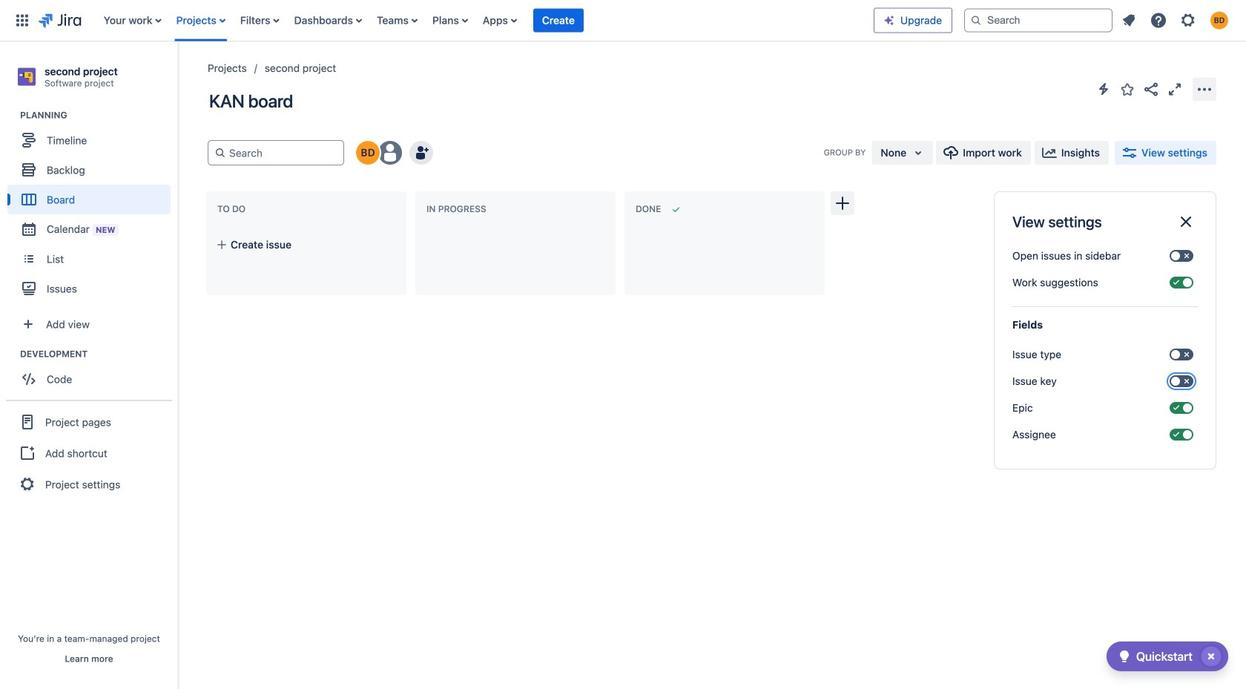 Task type: locate. For each thing, give the bounding box(es) containing it.
your profile and settings image
[[1211, 12, 1229, 29]]

primary element
[[9, 0, 874, 41]]

more actions image
[[1196, 81, 1214, 98]]

None search field
[[965, 9, 1113, 32]]

star kan board image
[[1119, 81, 1137, 98]]

jira image
[[39, 12, 81, 29], [39, 12, 81, 29]]

0 vertical spatial heading
[[20, 109, 177, 121]]

1 heading from the top
[[20, 109, 177, 121]]

0 horizontal spatial list
[[96, 0, 874, 41]]

notifications image
[[1121, 12, 1138, 29]]

group
[[7, 109, 177, 308], [7, 348, 177, 399], [6, 400, 172, 506]]

0 vertical spatial group
[[7, 109, 177, 308]]

search image
[[971, 14, 983, 26]]

banner
[[0, 0, 1247, 42]]

heading
[[20, 109, 177, 121], [20, 348, 177, 360]]

close image
[[1178, 213, 1196, 231]]

1 horizontal spatial list
[[1116, 7, 1238, 34]]

sidebar element
[[0, 42, 178, 689]]

Search text field
[[226, 141, 338, 165]]

group for planning icon
[[7, 109, 177, 308]]

list
[[96, 0, 874, 41], [1116, 7, 1238, 34]]

2 heading from the top
[[20, 348, 177, 360]]

create column image
[[834, 194, 852, 212]]

planning image
[[2, 106, 20, 124]]

1 vertical spatial group
[[7, 348, 177, 399]]

dismiss quickstart image
[[1200, 645, 1224, 669]]

add people image
[[413, 144, 430, 162]]

list item
[[533, 0, 584, 41]]

1 vertical spatial heading
[[20, 348, 177, 360]]

settings image
[[1180, 12, 1198, 29]]



Task type: describe. For each thing, give the bounding box(es) containing it.
help image
[[1150, 12, 1168, 29]]

enter full screen image
[[1167, 81, 1184, 98]]

Search field
[[965, 9, 1113, 32]]

appswitcher icon image
[[13, 12, 31, 29]]

view settings image
[[1121, 144, 1139, 162]]

sidebar navigation image
[[162, 59, 194, 89]]

heading for development "image" group
[[20, 348, 177, 360]]

automations menu button icon image
[[1095, 80, 1113, 98]]

heading for group associated with planning icon
[[20, 109, 177, 121]]

group for development "image"
[[7, 348, 177, 399]]

2 vertical spatial group
[[6, 400, 172, 506]]

development image
[[2, 345, 20, 363]]



Task type: vqa. For each thing, say whether or not it's contained in the screenshot.
group related to DEVELOPMENT "Icon"
yes



